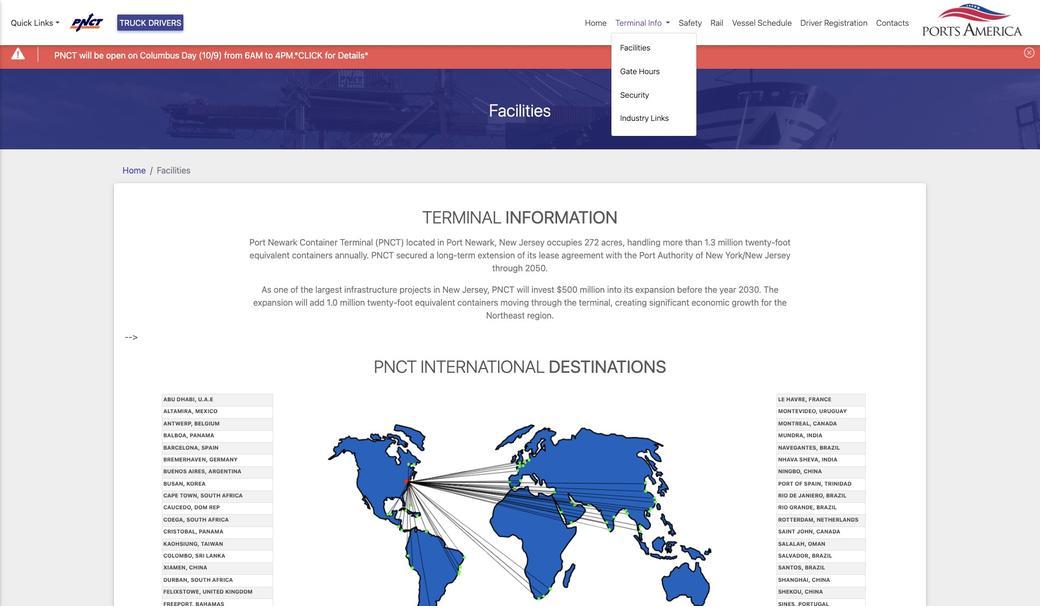 Task type: describe. For each thing, give the bounding box(es) containing it.
oman
[[808, 541, 826, 547]]

rio grande, brazil
[[778, 505, 837, 511]]

town,
[[180, 493, 199, 499]]

1.3
[[705, 238, 716, 247]]

quick links
[[11, 18, 53, 27]]

economic
[[692, 298, 730, 308]]

china for shekou, china
[[805, 589, 823, 596]]

1 vertical spatial jersey
[[765, 251, 791, 260]]

on
[[128, 50, 138, 60]]

industry
[[620, 114, 649, 123]]

belgium
[[194, 421, 220, 427]]

port down ningbo,
[[778, 481, 794, 487]]

u.a.e
[[198, 396, 213, 403]]

barcelona, spain
[[163, 445, 219, 451]]

abu dhabi, u.a.e
[[163, 396, 213, 403]]

salalah,
[[778, 541, 807, 547]]

montevideo, uruguay
[[778, 408, 847, 415]]

brazil down trinidad
[[826, 493, 847, 499]]

ningbo,
[[778, 469, 802, 475]]

acres,
[[602, 238, 625, 247]]

of down than
[[696, 251, 704, 260]]

rio for rio de janiero, brazil
[[778, 493, 788, 499]]

region.
[[527, 311, 554, 321]]

0 vertical spatial canada
[[813, 421, 837, 427]]

$500
[[557, 285, 578, 295]]

port left newark
[[249, 238, 266, 247]]

close image
[[1024, 47, 1035, 58]]

agreement
[[562, 251, 604, 260]]

0 vertical spatial new
[[499, 238, 517, 247]]

panama for balboa, panama
[[190, 433, 214, 439]]

saint john, canada
[[778, 529, 841, 535]]

new inside as one of the largest infrastructure projects in new jersey, pnct will invest $500 million into its expansion before the year 2030. the expansion will add 1.0 million twenty-foot equivalent containers moving through the terminal, creating significant economic growth for the northeast region.
[[443, 285, 460, 295]]

1.0
[[327, 298, 338, 308]]

than
[[685, 238, 703, 247]]

vessel schedule link
[[728, 12, 796, 33]]

dhabi,
[[177, 396, 197, 403]]

cristobal, panama
[[163, 529, 223, 535]]

cape
[[163, 493, 178, 499]]

0 horizontal spatial home link
[[123, 165, 146, 175]]

shanghai, china
[[778, 577, 830, 584]]

open
[[106, 50, 126, 60]]

kaohsiung,
[[163, 541, 199, 547]]

gate hours
[[620, 67, 660, 76]]

twenty- inside port newark container terminal (pnct) located in port newark, new jersey occupies 272 acres, handling more than 1.3 million twenty-foot equivalent containers annually. pnct secured a long-term extension of its lease agreement with the port authority of new york/new jersey through 2050.
[[745, 238, 775, 247]]

united
[[203, 589, 224, 596]]

balboa, panama
[[163, 433, 214, 439]]

for inside as one of the largest infrastructure projects in new jersey, pnct will invest $500 million into its expansion before the year 2030. the expansion will add 1.0 million twenty-foot equivalent containers moving through the terminal, creating significant economic growth for the northeast region.
[[761, 298, 772, 308]]

nhava
[[778, 457, 798, 463]]

salvador,
[[778, 553, 811, 559]]

gate hours link
[[616, 61, 693, 82]]

-->
[[125, 332, 138, 342]]

pnct inside alert
[[54, 50, 77, 60]]

2 - from the left
[[129, 332, 133, 342]]

links for industry links
[[651, 114, 669, 123]]

newark
[[268, 238, 298, 247]]

brazil for santos, brazil
[[805, 565, 825, 572]]

security
[[620, 90, 649, 99]]

rail image
[[327, 420, 714, 607]]

caucedo, dom rep
[[163, 505, 220, 511]]

quick links link
[[11, 17, 60, 29]]

columbus
[[140, 50, 179, 60]]

links for quick links
[[34, 18, 53, 27]]

navegantes, brazil
[[778, 445, 840, 451]]

pnct inside port newark container terminal (pnct) located in port newark, new jersey occupies 272 acres, handling more than 1.3 million twenty-foot equivalent containers annually. pnct secured a long-term extension of its lease agreement with the port authority of new york/new jersey through 2050.
[[371, 251, 394, 260]]

south for durban,
[[191, 577, 211, 584]]

annually.
[[335, 251, 369, 260]]

(pnct)
[[375, 238, 404, 247]]

port newark container terminal (pnct) located in port newark, new jersey occupies 272 acres, handling more than 1.3 million twenty-foot equivalent containers annually. pnct secured a long-term extension of its lease agreement with the port authority of new york/new jersey through 2050.
[[249, 238, 791, 273]]

jersey,
[[462, 285, 490, 295]]

security link
[[616, 85, 693, 105]]

(10/9)
[[199, 50, 222, 60]]

xiamen,
[[163, 565, 188, 572]]

authority
[[658, 251, 693, 260]]

secured
[[396, 251, 428, 260]]

0 vertical spatial jersey
[[519, 238, 545, 247]]

port down handling
[[639, 251, 656, 260]]

the
[[764, 285, 779, 295]]

argentina
[[208, 469, 242, 475]]

mexico
[[195, 408, 218, 415]]

rotterdam,
[[778, 517, 816, 523]]

shekou,
[[778, 589, 804, 596]]

spain
[[201, 445, 219, 451]]

bremerhaven,
[[163, 457, 208, 463]]

shanghai,
[[778, 577, 811, 584]]

twenty- inside as one of the largest infrastructure projects in new jersey, pnct will invest $500 million into its expansion before the year 2030. the expansion will add 1.0 million twenty-foot equivalent containers moving through the terminal, creating significant economic growth for the northeast region.
[[367, 298, 397, 308]]

buenos
[[163, 469, 187, 475]]

before
[[677, 285, 703, 295]]

netherlands
[[817, 517, 859, 523]]

terminal info
[[616, 18, 662, 27]]

trinidad
[[825, 481, 852, 487]]

0 vertical spatial south
[[201, 493, 221, 499]]

1 vertical spatial home
[[123, 165, 146, 175]]

1 vertical spatial canada
[[817, 529, 841, 535]]

aires,
[[188, 469, 207, 475]]

rio de janiero, brazil
[[778, 493, 847, 499]]

schedule
[[758, 18, 792, 27]]

john,
[[797, 529, 815, 535]]

more
[[663, 238, 683, 247]]

le
[[778, 396, 785, 403]]

dom
[[194, 505, 208, 511]]

equivalent inside port newark container terminal (pnct) located in port newark, new jersey occupies 272 acres, handling more than 1.3 million twenty-foot equivalent containers annually. pnct secured a long-term extension of its lease agreement with the port authority of new york/new jersey through 2050.
[[250, 251, 290, 260]]

brazil for salvador, brazil
[[812, 553, 832, 559]]

info
[[648, 18, 662, 27]]

pnct will be open on columbus day (10/9) from 6am to 4pm.*click for details* alert
[[0, 40, 1040, 69]]

the up economic on the right of page
[[705, 285, 717, 295]]

brazil up rotterdam, netherlands
[[817, 505, 837, 511]]

containers inside as one of the largest infrastructure projects in new jersey, pnct will invest $500 million into its expansion before the year 2030. the expansion will add 1.0 million twenty-foot equivalent containers moving through the terminal, creating significant economic growth for the northeast region.
[[458, 298, 498, 308]]

day
[[182, 50, 197, 60]]

hours
[[639, 67, 660, 76]]

terminal,
[[579, 298, 613, 308]]

containers inside port newark container terminal (pnct) located in port newark, new jersey occupies 272 acres, handling more than 1.3 million twenty-foot equivalent containers annually. pnct secured a long-term extension of its lease agreement with the port authority of new york/new jersey through 2050.
[[292, 251, 333, 260]]

cape town, south africa
[[163, 493, 243, 499]]

janiero,
[[799, 493, 825, 499]]

million inside port newark container terminal (pnct) located in port newark, new jersey occupies 272 acres, handling more than 1.3 million twenty-foot equivalent containers annually. pnct secured a long-term extension of its lease agreement with the port authority of new york/new jersey through 2050.
[[718, 238, 743, 247]]

rio for rio grande, brazil
[[778, 505, 788, 511]]

with
[[606, 251, 622, 260]]

growth
[[732, 298, 759, 308]]

xiamen, china
[[163, 565, 207, 572]]

lease
[[539, 251, 559, 260]]

1 horizontal spatial home
[[585, 18, 607, 27]]

through inside port newark container terminal (pnct) located in port newark, new jersey occupies 272 acres, handling more than 1.3 million twenty-foot equivalent containers annually. pnct secured a long-term extension of its lease agreement with the port authority of new york/new jersey through 2050.
[[492, 264, 523, 273]]

its inside port newark container terminal (pnct) located in port newark, new jersey occupies 272 acres, handling more than 1.3 million twenty-foot equivalent containers annually. pnct secured a long-term extension of its lease agreement with the port authority of new york/new jersey through 2050.
[[528, 251, 537, 260]]

into
[[607, 285, 622, 295]]



Task type: locate. For each thing, give the bounding box(es) containing it.
0 horizontal spatial home
[[123, 165, 146, 175]]

0 vertical spatial links
[[34, 18, 53, 27]]

0 horizontal spatial containers
[[292, 251, 333, 260]]

0 vertical spatial foot
[[775, 238, 791, 247]]

0 horizontal spatial twenty-
[[367, 298, 397, 308]]

1 horizontal spatial containers
[[458, 298, 498, 308]]

1 horizontal spatial new
[[499, 238, 517, 247]]

terminal left info
[[616, 18, 646, 27]]

1 vertical spatial twenty-
[[367, 298, 397, 308]]

0 horizontal spatial through
[[492, 264, 523, 273]]

colombo,
[[163, 553, 194, 559]]

sri
[[195, 553, 205, 559]]

durban, south africa
[[163, 577, 233, 584]]

for inside pnct will be open on columbus day (10/9) from 6am to 4pm.*click for details* link
[[325, 50, 336, 60]]

1 horizontal spatial expansion
[[636, 285, 675, 295]]

of inside as one of the largest infrastructure projects in new jersey, pnct will invest $500 million into its expansion before the year 2030. the expansion will add 1.0 million twenty-foot equivalent containers moving through the terminal, creating significant economic growth for the northeast region.
[[291, 285, 298, 295]]

equivalent inside as one of the largest infrastructure projects in new jersey, pnct will invest $500 million into its expansion before the year 2030. the expansion will add 1.0 million twenty-foot equivalent containers moving through the terminal, creating significant economic growth for the northeast region.
[[415, 298, 455, 308]]

add
[[310, 298, 325, 308]]

1 vertical spatial expansion
[[253, 298, 293, 308]]

for down the
[[761, 298, 772, 308]]

0 horizontal spatial facilities
[[157, 165, 191, 175]]

terminal for terminal information
[[422, 207, 502, 227]]

pnct inside as one of the largest infrastructure projects in new jersey, pnct will invest $500 million into its expansion before the year 2030. the expansion will add 1.0 million twenty-foot equivalent containers moving through the terminal, creating significant economic growth for the northeast region.
[[492, 285, 515, 295]]

links down the security link
[[651, 114, 669, 123]]

coega, south africa
[[163, 517, 229, 523]]

its up the 2050.
[[528, 251, 537, 260]]

in
[[438, 238, 444, 247], [433, 285, 440, 295]]

of up the 2050.
[[517, 251, 525, 260]]

1 horizontal spatial terminal
[[422, 207, 502, 227]]

million up york/new
[[718, 238, 743, 247]]

jersey right york/new
[[765, 251, 791, 260]]

brazil for navegantes, brazil
[[820, 445, 840, 451]]

new down 1.3
[[706, 251, 723, 260]]

kaohsiung, taiwan
[[163, 541, 223, 547]]

terminal for terminal info
[[616, 18, 646, 27]]

0 vertical spatial will
[[79, 50, 92, 60]]

industry links
[[620, 114, 669, 123]]

1 horizontal spatial facilities
[[489, 100, 551, 120]]

africa for durban, south africa
[[212, 577, 233, 584]]

bremerhaven, germany
[[163, 457, 238, 463]]

1 horizontal spatial links
[[651, 114, 669, 123]]

1 vertical spatial links
[[651, 114, 669, 123]]

expansion up significant
[[636, 285, 675, 295]]

driver registration
[[801, 18, 868, 27]]

1 horizontal spatial will
[[295, 298, 308, 308]]

panama up the taiwan at the bottom of the page
[[199, 529, 223, 535]]

through
[[492, 264, 523, 273], [531, 298, 562, 308]]

navegantes,
[[778, 445, 818, 451]]

foot inside as one of the largest infrastructure projects in new jersey, pnct will invest $500 million into its expansion before the year 2030. the expansion will add 1.0 million twenty-foot equivalent containers moving through the terminal, creating significant economic growth for the northeast region.
[[397, 298, 413, 308]]

port
[[249, 238, 266, 247], [447, 238, 463, 247], [639, 251, 656, 260], [778, 481, 794, 487]]

in right projects
[[433, 285, 440, 295]]

0 vertical spatial expansion
[[636, 285, 675, 295]]

truck drivers
[[119, 18, 181, 27]]

safety link
[[675, 12, 706, 33]]

2050.
[[525, 264, 548, 273]]

china for xiamen, china
[[189, 565, 207, 572]]

0 vertical spatial through
[[492, 264, 523, 273]]

twenty- down 'infrastructure'
[[367, 298, 397, 308]]

0 vertical spatial twenty-
[[745, 238, 775, 247]]

will up moving
[[517, 285, 529, 295]]

panama for cristobal, panama
[[199, 529, 223, 535]]

million right the 1.0
[[340, 298, 365, 308]]

1 horizontal spatial for
[[761, 298, 772, 308]]

links
[[34, 18, 53, 27], [651, 114, 669, 123]]

1 vertical spatial million
[[580, 285, 605, 295]]

china up durban, south africa
[[189, 565, 207, 572]]

1 vertical spatial containers
[[458, 298, 498, 308]]

0 horizontal spatial new
[[443, 285, 460, 295]]

0 horizontal spatial links
[[34, 18, 53, 27]]

0 vertical spatial home link
[[581, 12, 611, 33]]

brazil up sheva,
[[820, 445, 840, 451]]

one
[[274, 285, 288, 295]]

expansion down as at the left of page
[[253, 298, 293, 308]]

terminal inside port newark container terminal (pnct) located in port newark, new jersey occupies 272 acres, handling more than 1.3 million twenty-foot equivalent containers annually. pnct secured a long-term extension of its lease agreement with the port authority of new york/new jersey through 2050.
[[340, 238, 373, 247]]

rio up the "rotterdam,"
[[778, 505, 788, 511]]

container
[[300, 238, 338, 247]]

its
[[528, 251, 537, 260], [624, 285, 633, 295]]

pnct
[[54, 50, 77, 60], [371, 251, 394, 260], [492, 285, 515, 295], [374, 357, 417, 377]]

altamira,
[[163, 408, 194, 415]]

in inside as one of the largest infrastructure projects in new jersey, pnct will invest $500 million into its expansion before the year 2030. the expansion will add 1.0 million twenty-foot equivalent containers moving through the terminal, creating significant economic growth for the northeast region.
[[433, 285, 440, 295]]

twenty- up york/new
[[745, 238, 775, 247]]

information
[[506, 207, 618, 227]]

links right quick
[[34, 18, 53, 27]]

1 vertical spatial in
[[433, 285, 440, 295]]

china for ningbo, china
[[804, 469, 822, 475]]

containers
[[292, 251, 333, 260], [458, 298, 498, 308]]

through down invest
[[531, 298, 562, 308]]

rail
[[711, 18, 724, 27]]

salvador, brazil
[[778, 553, 832, 559]]

drivers
[[148, 18, 181, 27]]

4pm.*click
[[275, 50, 323, 60]]

pnct will be open on columbus day (10/9) from 6am to 4pm.*click for details* link
[[54, 49, 369, 62]]

1 vertical spatial new
[[706, 251, 723, 260]]

china down santos, brazil
[[812, 577, 830, 584]]

driver registration link
[[796, 12, 872, 33]]

0 vertical spatial terminal
[[616, 18, 646, 27]]

india
[[807, 433, 823, 439], [822, 457, 838, 463]]

0 horizontal spatial its
[[528, 251, 537, 260]]

terminal up annually.
[[340, 238, 373, 247]]

term
[[457, 251, 475, 260]]

containers down jersey,
[[458, 298, 498, 308]]

for
[[325, 50, 336, 60], [761, 298, 772, 308]]

0 vertical spatial panama
[[190, 433, 214, 439]]

contacts link
[[872, 12, 914, 33]]

2 vertical spatial africa
[[212, 577, 233, 584]]

1 vertical spatial through
[[531, 298, 562, 308]]

1 vertical spatial panama
[[199, 529, 223, 535]]

0 horizontal spatial equivalent
[[250, 251, 290, 260]]

antwerp,
[[163, 421, 193, 427]]

saint
[[778, 529, 796, 535]]

2 horizontal spatial facilities
[[620, 43, 651, 52]]

brazil down salvador, brazil
[[805, 565, 825, 572]]

south up cristobal, panama
[[187, 517, 207, 523]]

jersey
[[519, 238, 545, 247], [765, 251, 791, 260]]

through inside as one of the largest infrastructure projects in new jersey, pnct will invest $500 million into its expansion before the year 2030. the expansion will add 1.0 million twenty-foot equivalent containers moving through the terminal, creating significant economic growth for the northeast region.
[[531, 298, 562, 308]]

coega,
[[163, 517, 185, 523]]

new
[[499, 238, 517, 247], [706, 251, 723, 260], [443, 285, 460, 295]]

the down $500
[[564, 298, 577, 308]]

1 - from the left
[[125, 332, 129, 342]]

terminal information
[[422, 207, 618, 227]]

will left 'be'
[[79, 50, 92, 60]]

grande,
[[790, 505, 815, 511]]

foot down projects
[[397, 298, 413, 308]]

vessel schedule
[[732, 18, 792, 27]]

million
[[718, 238, 743, 247], [580, 285, 605, 295], [340, 298, 365, 308]]

equivalent down newark
[[250, 251, 290, 260]]

0 horizontal spatial terminal
[[340, 238, 373, 247]]

containers down container
[[292, 251, 333, 260]]

0 vertical spatial in
[[438, 238, 444, 247]]

santos,
[[778, 565, 804, 572]]

0 horizontal spatial million
[[340, 298, 365, 308]]

port up long- at the left top of page
[[447, 238, 463, 247]]

1 horizontal spatial through
[[531, 298, 562, 308]]

the down the
[[774, 298, 787, 308]]

0 horizontal spatial jersey
[[519, 238, 545, 247]]

1 horizontal spatial its
[[624, 285, 633, 295]]

0 vertical spatial its
[[528, 251, 537, 260]]

barcelona,
[[163, 445, 200, 451]]

its inside as one of the largest infrastructure projects in new jersey, pnct will invest $500 million into its expansion before the year 2030. the expansion will add 1.0 million twenty-foot equivalent containers moving through the terminal, creating significant economic growth for the northeast region.
[[624, 285, 633, 295]]

2 vertical spatial new
[[443, 285, 460, 295]]

2 vertical spatial million
[[340, 298, 365, 308]]

0 vertical spatial africa
[[222, 493, 243, 499]]

south up rep
[[201, 493, 221, 499]]

2 rio from the top
[[778, 505, 788, 511]]

equivalent down projects
[[415, 298, 455, 308]]

0 vertical spatial facilities
[[620, 43, 651, 52]]

the right with
[[625, 251, 637, 260]]

twenty-
[[745, 238, 775, 247], [367, 298, 397, 308]]

nhava sheva, india
[[778, 457, 838, 463]]

the up add
[[301, 285, 313, 295]]

1 horizontal spatial jersey
[[765, 251, 791, 260]]

africa for coega, south africa
[[208, 517, 229, 523]]

south
[[201, 493, 221, 499], [187, 517, 207, 523], [191, 577, 211, 584]]

projects
[[400, 285, 431, 295]]

china for shanghai, china
[[812, 577, 830, 584]]

0 vertical spatial containers
[[292, 251, 333, 260]]

to
[[265, 50, 273, 60]]

canada down netherlands
[[817, 529, 841, 535]]

canada down uruguay
[[813, 421, 837, 427]]

1 vertical spatial india
[[822, 457, 838, 463]]

creating
[[615, 298, 647, 308]]

1 horizontal spatial million
[[580, 285, 605, 295]]

foot inside port newark container terminal (pnct) located in port newark, new jersey occupies 272 acres, handling more than 1.3 million twenty-foot equivalent containers annually. pnct secured a long-term extension of its lease agreement with the port authority of new york/new jersey through 2050.
[[775, 238, 791, 247]]

india right sheva,
[[822, 457, 838, 463]]

year
[[720, 285, 737, 295]]

2 vertical spatial will
[[295, 298, 308, 308]]

jersey up lease
[[519, 238, 545, 247]]

2 horizontal spatial will
[[517, 285, 529, 295]]

0 vertical spatial for
[[325, 50, 336, 60]]

0 vertical spatial million
[[718, 238, 743, 247]]

in inside port newark container terminal (pnct) located in port newark, new jersey occupies 272 acres, handling more than 1.3 million twenty-foot equivalent containers annually. pnct secured a long-term extension of its lease agreement with the port authority of new york/new jersey through 2050.
[[438, 238, 444, 247]]

le havre, france
[[778, 396, 832, 403]]

africa down rep
[[208, 517, 229, 523]]

1 vertical spatial for
[[761, 298, 772, 308]]

facilities link
[[616, 38, 693, 58]]

uruguay
[[819, 408, 847, 415]]

the inside port newark container terminal (pnct) located in port newark, new jersey occupies 272 acres, handling more than 1.3 million twenty-foot equivalent containers annually. pnct secured a long-term extension of its lease agreement with the port authority of new york/new jersey through 2050.
[[625, 251, 637, 260]]

1 vertical spatial its
[[624, 285, 633, 295]]

2 horizontal spatial new
[[706, 251, 723, 260]]

located
[[406, 238, 435, 247]]

2 vertical spatial south
[[191, 577, 211, 584]]

quick
[[11, 18, 32, 27]]

south up felixstowe, united kingdom
[[191, 577, 211, 584]]

1 vertical spatial home link
[[123, 165, 146, 175]]

1 vertical spatial africa
[[208, 517, 229, 523]]

of down the ningbo, china
[[795, 481, 803, 487]]

foot up the
[[775, 238, 791, 247]]

2 horizontal spatial million
[[718, 238, 743, 247]]

china up spain,
[[804, 469, 822, 475]]

0 vertical spatial home
[[585, 18, 607, 27]]

home
[[585, 18, 607, 27], [123, 165, 146, 175]]

2 vertical spatial terminal
[[340, 238, 373, 247]]

2 horizontal spatial terminal
[[616, 18, 646, 27]]

facilities
[[620, 43, 651, 52], [489, 100, 551, 120], [157, 165, 191, 175]]

moving
[[501, 298, 529, 308]]

africa up united
[[212, 577, 233, 584]]

6am
[[245, 50, 263, 60]]

1 vertical spatial equivalent
[[415, 298, 455, 308]]

busan,
[[163, 481, 185, 487]]

1 vertical spatial facilities
[[489, 100, 551, 120]]

1 horizontal spatial home link
[[581, 12, 611, 33]]

africa down argentina
[[222, 493, 243, 499]]

0 horizontal spatial will
[[79, 50, 92, 60]]

1 vertical spatial will
[[517, 285, 529, 295]]

0 horizontal spatial foot
[[397, 298, 413, 308]]

its up creating
[[624, 285, 633, 295]]

destinations
[[549, 357, 666, 377]]

brazil down oman
[[812, 553, 832, 559]]

altamira, mexico
[[163, 408, 218, 415]]

felixstowe,
[[163, 589, 201, 596]]

0 vertical spatial india
[[807, 433, 823, 439]]

1 horizontal spatial equivalent
[[415, 298, 455, 308]]

india up navegantes, brazil
[[807, 433, 823, 439]]

rio left the de on the bottom
[[778, 493, 788, 499]]

1 horizontal spatial twenty-
[[745, 238, 775, 247]]

1 horizontal spatial foot
[[775, 238, 791, 247]]

mundra, india
[[778, 433, 823, 439]]

durban,
[[163, 577, 189, 584]]

1 vertical spatial south
[[187, 517, 207, 523]]

2 vertical spatial facilities
[[157, 165, 191, 175]]

million up terminal,
[[580, 285, 605, 295]]

new up extension on the left of the page
[[499, 238, 517, 247]]

china down shanghai, china on the bottom right
[[805, 589, 823, 596]]

newark,
[[465, 238, 497, 247]]

0 vertical spatial rio
[[778, 493, 788, 499]]

of right one
[[291, 285, 298, 295]]

new left jersey,
[[443, 285, 460, 295]]

colombo, sri lanka
[[163, 553, 225, 559]]

0 horizontal spatial for
[[325, 50, 336, 60]]

-
[[125, 332, 129, 342], [129, 332, 133, 342]]

0 horizontal spatial expansion
[[253, 298, 293, 308]]

cristobal,
[[163, 529, 197, 535]]

panama down belgium
[[190, 433, 214, 439]]

busan, korea
[[163, 481, 206, 487]]

in up long- at the left top of page
[[438, 238, 444, 247]]

1 vertical spatial terminal
[[422, 207, 502, 227]]

will left add
[[295, 298, 308, 308]]

expansion
[[636, 285, 675, 295], [253, 298, 293, 308]]

1 rio from the top
[[778, 493, 788, 499]]

south for coega,
[[187, 517, 207, 523]]

terminal up 'newark,'
[[422, 207, 502, 227]]

will inside alert
[[79, 50, 92, 60]]

0 vertical spatial equivalent
[[250, 251, 290, 260]]

1 vertical spatial foot
[[397, 298, 413, 308]]

through down extension on the left of the page
[[492, 264, 523, 273]]

for left details*
[[325, 50, 336, 60]]

as
[[262, 285, 272, 295]]

1 vertical spatial rio
[[778, 505, 788, 511]]



Task type: vqa. For each thing, say whether or not it's contained in the screenshot.
Columbus
yes



